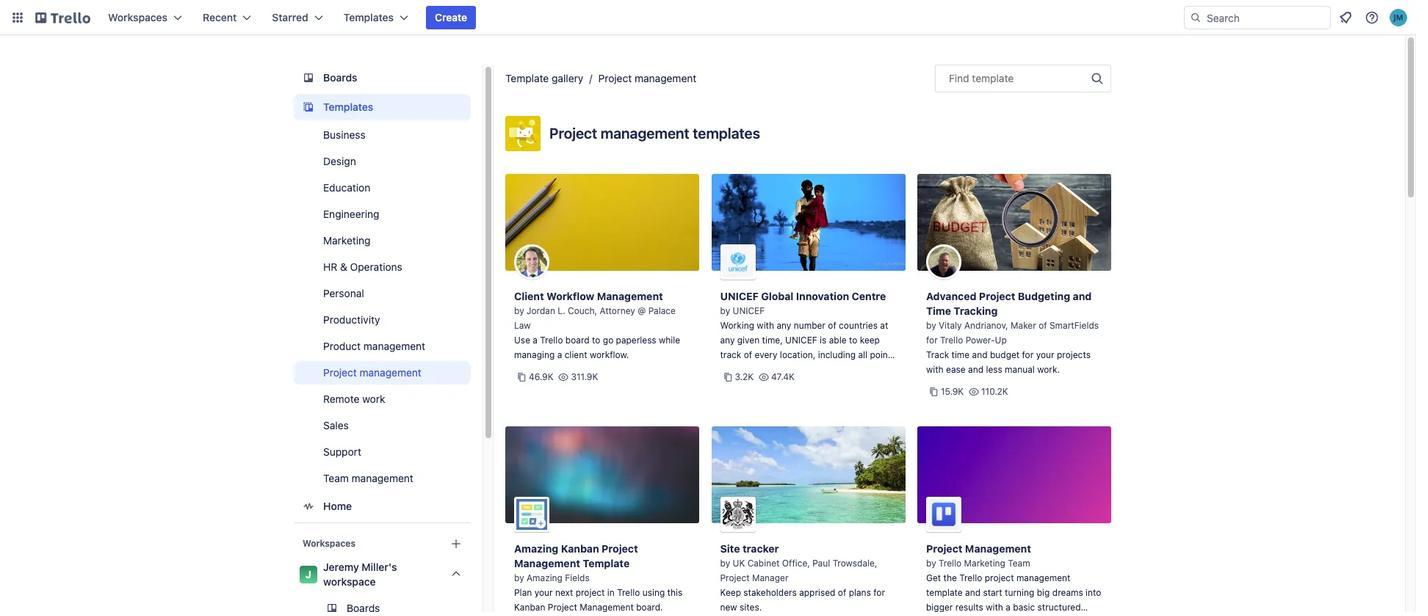 Task type: vqa. For each thing, say whether or not it's contained in the screenshot.
"Greg Robinson (gregrobinson96)" icon
no



Task type: describe. For each thing, give the bounding box(es) containing it.
3.2k
[[735, 372, 754, 383]]

switch to… image
[[10, 10, 25, 25]]

global
[[761, 290, 794, 303]]

of up on
[[720, 364, 729, 375]]

dreams
[[1052, 588, 1083, 599]]

vitaly andrianov, maker of smartfields for trello power-up image
[[926, 245, 962, 280]]

team management link
[[294, 467, 471, 491]]

templates link
[[294, 94, 471, 120]]

including
[[818, 350, 856, 361]]

by inside client workflow management by jordan l. couch, attorney @ palace law use a trello board to go paperless while managing a client workflow.
[[514, 306, 524, 317]]

law
[[514, 320, 531, 331]]

education link
[[294, 176, 471, 200]]

starred button
[[263, 6, 332, 29]]

the
[[944, 573, 957, 584]]

workspaces button
[[99, 6, 191, 29]]

project inside project management by trello marketing team get the trello project management template and start turning big dreams into bigger results with a basic structur
[[926, 543, 963, 555]]

0 horizontal spatial team
[[323, 472, 349, 485]]

advanced
[[926, 290, 977, 303]]

amazing fields image
[[514, 497, 549, 533]]

0 horizontal spatial project management link
[[294, 361, 471, 385]]

project management by trello marketing team get the trello project management template and start turning big dreams into bigger results with a basic structur
[[926, 543, 1101, 613]]

and down power-
[[972, 350, 988, 361]]

number
[[794, 320, 826, 331]]

jeremy miller's workspace
[[323, 561, 397, 588]]

boards.
[[802, 379, 834, 390]]

for inside site tracker by uk cabinet office, paul trowsdale, project manager keep stakeholders apprised of plans for new sites.
[[874, 588, 885, 599]]

project inside site tracker by uk cabinet office, paul trowsdale, project manager keep stakeholders apprised of plans for new sites.
[[720, 573, 750, 584]]

projects
[[1057, 350, 1091, 361]]

marketing inside 'marketing' link
[[323, 234, 371, 247]]

project inside project management by trello marketing team get the trello project management template and start turning big dreams into bigger results with a basic structur
[[985, 573, 1014, 584]]

location,
[[780, 350, 816, 361]]

0 horizontal spatial every
[[755, 350, 778, 361]]

of up the able
[[828, 320, 836, 331]]

0 vertical spatial project management link
[[598, 72, 697, 84]]

innovation
[[796, 290, 849, 303]]

amazing kanban project management template by amazing fields plan your next project in trello using this kanban project management board.
[[514, 543, 683, 613]]

management inside client workflow management by jordan l. couch, attorney @ palace law use a trello board to go paperless while managing a client workflow.
[[597, 290, 663, 303]]

product management link
[[294, 335, 471, 358]]

project inside advanced project budgeting and time tracking by vitaly andrianov, maker of smartfields for trello power-up track time and budget for your projects with ease and less manual work.
[[979, 290, 1015, 303]]

template inside field
[[972, 72, 1014, 84]]

l.
[[558, 306, 565, 317]]

1 vertical spatial templates
[[323, 101, 373, 113]]

with inside unicef global innovation centre by unicef working with any number of countries at any given time, unicef is able to keep track of every location, including all points of contact and every important document, on dedicated trello boards.
[[757, 320, 774, 331]]

new
[[720, 602, 737, 613]]

board image
[[300, 69, 317, 87]]

primary element
[[0, 0, 1416, 35]]

management inside project management by trello marketing team get the trello project management template and start turning big dreams into bigger results with a basic structur
[[965, 543, 1031, 555]]

311.9k
[[571, 372, 598, 383]]

of inside site tracker by uk cabinet office, paul trowsdale, project manager keep stakeholders apprised of plans for new sites.
[[838, 588, 846, 599]]

with inside advanced project budgeting and time tracking by vitaly andrianov, maker of smartfields for trello power-up track time and budget for your projects with ease and less manual work.
[[926, 364, 944, 375]]

project management templates
[[549, 125, 760, 142]]

trello inside client workflow management by jordan l. couch, attorney @ palace law use a trello board to go paperless while managing a client workflow.
[[540, 335, 563, 346]]

of down given
[[744, 350, 752, 361]]

centre
[[852, 290, 886, 303]]

on
[[720, 379, 731, 390]]

points
[[870, 350, 896, 361]]

template gallery
[[505, 72, 584, 84]]

support link
[[294, 441, 471, 464]]

productivity link
[[294, 309, 471, 332]]

site tracker by uk cabinet office, paul trowsdale, project manager keep stakeholders apprised of plans for new sites.
[[720, 543, 885, 613]]

business link
[[294, 123, 471, 147]]

tracking
[[954, 305, 998, 317]]

uk cabinet office, paul trowsdale, project manager image
[[720, 497, 756, 533]]

back to home image
[[35, 6, 90, 29]]

by inside amazing kanban project management template by amazing fields plan your next project in trello using this kanban project management board.
[[514, 573, 524, 584]]

time
[[926, 305, 951, 317]]

project inside amazing kanban project management template by amazing fields plan your next project in trello using this kanban project management board.
[[576, 588, 605, 599]]

support
[[323, 446, 361, 458]]

templates
[[693, 125, 760, 142]]

remote work
[[323, 393, 385, 405]]

home image
[[300, 498, 317, 516]]

business
[[323, 129, 366, 141]]

management up the fields in the left bottom of the page
[[514, 558, 580, 570]]

power-
[[966, 335, 995, 346]]

home link
[[294, 494, 471, 520]]

1 vertical spatial every
[[783, 364, 806, 375]]

work.
[[1037, 364, 1060, 375]]

unicef global innovation centre by unicef working with any number of countries at any given time, unicef is able to keep track of every location, including all points of contact and every important document, on dedicated trello boards.
[[720, 290, 896, 390]]

and inside project management by trello marketing team get the trello project management template and start turning big dreams into bigger results with a basic structur
[[965, 588, 981, 599]]

search image
[[1190, 12, 1202, 24]]

project right project management icon
[[549, 125, 597, 142]]

create a workspace image
[[447, 536, 465, 553]]

management down in
[[580, 602, 634, 613]]

up
[[995, 335, 1007, 346]]

by inside project management by trello marketing team get the trello project management template and start turning big dreams into bigger results with a basic structur
[[926, 558, 936, 569]]

starred
[[272, 11, 308, 24]]

engineering link
[[294, 203, 471, 226]]

1 vertical spatial unicef
[[733, 306, 765, 317]]

engineering
[[323, 208, 379, 220]]

hr
[[323, 261, 337, 273]]

personal link
[[294, 282, 471, 306]]

Search field
[[1202, 7, 1330, 29]]

client workflow management by jordan l. couch, attorney @ palace law use a trello board to go paperless while managing a client workflow.
[[514, 290, 680, 361]]

jordan l. couch, attorney @ palace law image
[[514, 245, 549, 280]]

education
[[323, 181, 370, 194]]

a inside project management by trello marketing team get the trello project management template and start turning big dreams into bigger results with a basic structur
[[1006, 602, 1011, 613]]

couch,
[[568, 306, 597, 317]]

office,
[[782, 558, 810, 569]]

workspaces inside dropdown button
[[108, 11, 168, 24]]

templates inside popup button
[[344, 11, 394, 24]]

&
[[340, 261, 347, 273]]

track
[[926, 350, 949, 361]]

advanced project budgeting and time tracking by vitaly andrianov, maker of smartfields for trello power-up track time and budget for your projects with ease and less manual work.
[[926, 290, 1099, 375]]

boards link
[[294, 65, 471, 91]]

basic
[[1013, 602, 1035, 613]]

countries
[[839, 320, 878, 331]]

and inside unicef global innovation centre by unicef working with any number of countries at any given time, unicef is able to keep track of every location, including all points of contact and every important document, on dedicated trello boards.
[[765, 364, 781, 375]]

workspace
[[323, 576, 376, 588]]

bigger
[[926, 602, 953, 613]]

0 vertical spatial unicef
[[720, 290, 759, 303]]

time
[[952, 350, 970, 361]]

manager
[[752, 573, 789, 584]]

1 horizontal spatial for
[[926, 335, 938, 346]]

this
[[667, 588, 683, 599]]

templates button
[[335, 6, 417, 29]]

budget
[[990, 350, 1020, 361]]

into
[[1086, 588, 1101, 599]]

trello marketing team image
[[926, 497, 962, 533]]

working
[[720, 320, 754, 331]]

less
[[986, 364, 1003, 375]]



Task type: locate. For each thing, give the bounding box(es) containing it.
1 vertical spatial team
[[1008, 558, 1030, 569]]

1 vertical spatial template
[[926, 588, 963, 599]]

amazing up next in the bottom left of the page
[[527, 573, 563, 584]]

by down time
[[926, 320, 936, 331]]

management inside project management by trello marketing team get the trello project management template and start turning big dreams into bigger results with a basic structur
[[1017, 573, 1071, 584]]

any up track on the right bottom of the page
[[720, 335, 735, 346]]

2 horizontal spatial with
[[986, 602, 1003, 613]]

any
[[777, 320, 791, 331], [720, 335, 735, 346]]

0 vertical spatial project
[[985, 573, 1014, 584]]

template
[[972, 72, 1014, 84], [926, 588, 963, 599]]

team up turning
[[1008, 558, 1030, 569]]

0 vertical spatial templates
[[344, 11, 394, 24]]

manual
[[1005, 364, 1035, 375]]

template up bigger
[[926, 588, 963, 599]]

at
[[880, 320, 888, 331]]

with up time,
[[757, 320, 774, 331]]

0 horizontal spatial project management
[[323, 367, 421, 379]]

jordan
[[527, 306, 555, 317]]

vitaly
[[939, 320, 962, 331]]

recent
[[203, 11, 237, 24]]

amazing down amazing fields icon
[[514, 543, 558, 555]]

0 vertical spatial a
[[533, 335, 538, 346]]

of inside advanced project budgeting and time tracking by vitaly andrianov, maker of smartfields for trello power-up track time and budget for your projects with ease and less manual work.
[[1039, 320, 1047, 331]]

to inside client workflow management by jordan l. couch, attorney @ palace law use a trello board to go paperless while managing a client workflow.
[[592, 335, 600, 346]]

2 horizontal spatial a
[[1006, 602, 1011, 613]]

0 horizontal spatial kanban
[[514, 602, 545, 613]]

trello right in
[[617, 588, 640, 599]]

trello up the
[[939, 558, 962, 569]]

0 vertical spatial with
[[757, 320, 774, 331]]

workflow
[[547, 290, 594, 303]]

with inside project management by trello marketing team get the trello project management template and start turning big dreams into bigger results with a basic structur
[[986, 602, 1003, 613]]

use
[[514, 335, 530, 346]]

for up the track
[[926, 335, 938, 346]]

project up the start
[[985, 573, 1014, 584]]

document,
[[851, 364, 895, 375]]

paul
[[813, 558, 830, 569]]

contact
[[731, 364, 763, 375]]

by up working
[[720, 306, 730, 317]]

and
[[1073, 290, 1092, 303], [972, 350, 988, 361], [765, 364, 781, 375], [968, 364, 984, 375], [965, 588, 981, 599]]

0 horizontal spatial any
[[720, 335, 735, 346]]

budgeting
[[1018, 290, 1070, 303]]

2 vertical spatial for
[[874, 588, 885, 599]]

marketing
[[323, 234, 371, 247], [964, 558, 1006, 569]]

1 vertical spatial workspaces
[[303, 538, 356, 549]]

with down the start
[[986, 602, 1003, 613]]

project
[[598, 72, 632, 84], [549, 125, 597, 142], [979, 290, 1015, 303], [323, 367, 357, 379], [602, 543, 638, 555], [926, 543, 963, 555], [720, 573, 750, 584], [548, 602, 577, 613]]

for right plans at the right of page
[[874, 588, 885, 599]]

any up time,
[[777, 320, 791, 331]]

trello inside advanced project budgeting and time tracking by vitaly andrianov, maker of smartfields for trello power-up track time and budget for your projects with ease and less manual work.
[[940, 335, 963, 346]]

Find template field
[[935, 65, 1111, 93]]

trello up managing at bottom
[[540, 335, 563, 346]]

your up the "work."
[[1036, 350, 1055, 361]]

is
[[820, 335, 827, 346]]

0 horizontal spatial your
[[535, 588, 553, 599]]

trello inside amazing kanban project management template by amazing fields plan your next project in trello using this kanban project management board.
[[617, 588, 640, 599]]

work
[[362, 393, 385, 405]]

0 horizontal spatial template
[[926, 588, 963, 599]]

ease
[[946, 364, 966, 375]]

productivity
[[323, 314, 380, 326]]

template board image
[[300, 98, 317, 116]]

of right maker
[[1039, 320, 1047, 331]]

project up in
[[602, 543, 638, 555]]

unicef image
[[720, 245, 756, 280]]

project management link down product management link
[[294, 361, 471, 385]]

1 vertical spatial your
[[535, 588, 553, 599]]

boards
[[323, 71, 357, 84]]

template right find
[[972, 72, 1014, 84]]

next
[[555, 588, 573, 599]]

1 horizontal spatial a
[[557, 350, 562, 361]]

project right 'gallery'
[[598, 72, 632, 84]]

0 vertical spatial any
[[777, 320, 791, 331]]

46.9k
[[529, 372, 554, 383]]

1 horizontal spatial marketing
[[964, 558, 1006, 569]]

marketing up the start
[[964, 558, 1006, 569]]

1 vertical spatial template
[[583, 558, 630, 570]]

product
[[323, 340, 361, 353]]

a left client
[[557, 350, 562, 361]]

15.9k
[[941, 386, 964, 397]]

2 vertical spatial a
[[1006, 602, 1011, 613]]

design link
[[294, 150, 471, 173]]

1 vertical spatial marketing
[[964, 558, 1006, 569]]

0 vertical spatial team
[[323, 472, 349, 485]]

trello left boards.
[[777, 379, 800, 390]]

trello down vitaly
[[940, 335, 963, 346]]

to left go
[[592, 335, 600, 346]]

kanban
[[561, 543, 599, 555], [514, 602, 545, 613]]

project management icon image
[[505, 116, 541, 151]]

given
[[737, 335, 760, 346]]

while
[[659, 335, 680, 346]]

track
[[720, 350, 741, 361]]

1 horizontal spatial template
[[583, 558, 630, 570]]

and up smartfields
[[1073, 290, 1092, 303]]

uk
[[733, 558, 745, 569]]

0 vertical spatial workspaces
[[108, 11, 168, 24]]

1 to from the left
[[592, 335, 600, 346]]

sites.
[[740, 602, 762, 613]]

0 vertical spatial kanban
[[561, 543, 599, 555]]

project management link up project management templates
[[598, 72, 697, 84]]

0 horizontal spatial workspaces
[[108, 11, 168, 24]]

0 horizontal spatial with
[[757, 320, 774, 331]]

1 vertical spatial kanban
[[514, 602, 545, 613]]

kanban up the fields in the left bottom of the page
[[561, 543, 599, 555]]

team down support on the bottom of page
[[323, 472, 349, 485]]

project up tracking
[[979, 290, 1015, 303]]

1 horizontal spatial kanban
[[561, 543, 599, 555]]

big
[[1037, 588, 1050, 599]]

0 horizontal spatial marketing
[[323, 234, 371, 247]]

2 vertical spatial unicef
[[785, 335, 817, 346]]

by inside site tracker by uk cabinet office, paul trowsdale, project manager keep stakeholders apprised of plans for new sites.
[[720, 558, 730, 569]]

important
[[808, 364, 849, 375]]

maker
[[1011, 320, 1036, 331]]

jeremy miller (jeremymiller198) image
[[1390, 9, 1407, 26]]

time,
[[762, 335, 783, 346]]

1 vertical spatial a
[[557, 350, 562, 361]]

0 vertical spatial amazing
[[514, 543, 558, 555]]

a left basic
[[1006, 602, 1011, 613]]

project management up project management templates
[[598, 72, 697, 84]]

miller's
[[362, 561, 397, 574]]

project down the fields in the left bottom of the page
[[576, 588, 605, 599]]

operations
[[350, 261, 402, 273]]

board.
[[636, 602, 663, 613]]

templates up 'boards' link
[[344, 11, 394, 24]]

0 vertical spatial every
[[755, 350, 778, 361]]

management up the start
[[965, 543, 1031, 555]]

turning
[[1005, 588, 1035, 599]]

your inside amazing kanban project management template by amazing fields plan your next project in trello using this kanban project management board.
[[535, 588, 553, 599]]

0 vertical spatial for
[[926, 335, 938, 346]]

marketing inside project management by trello marketing team get the trello project management template and start turning big dreams into bigger results with a basic structur
[[964, 558, 1006, 569]]

1 vertical spatial for
[[1022, 350, 1034, 361]]

palace
[[648, 306, 676, 317]]

project management up work
[[323, 367, 421, 379]]

1 horizontal spatial team
[[1008, 558, 1030, 569]]

j
[[305, 569, 312, 581]]

1 horizontal spatial your
[[1036, 350, 1055, 361]]

of
[[828, 320, 836, 331], [1039, 320, 1047, 331], [744, 350, 752, 361], [720, 364, 729, 375], [838, 588, 846, 599]]

template inside amazing kanban project management template by amazing fields plan your next project in trello using this kanban project management board.
[[583, 558, 630, 570]]

find
[[949, 72, 969, 84]]

go
[[603, 335, 614, 346]]

by up plan
[[514, 573, 524, 584]]

kanban down plan
[[514, 602, 545, 613]]

trello right the
[[959, 573, 982, 584]]

1 horizontal spatial project management link
[[598, 72, 697, 84]]

project
[[985, 573, 1014, 584], [576, 588, 605, 599]]

management up @
[[597, 290, 663, 303]]

open information menu image
[[1365, 10, 1380, 25]]

every down time,
[[755, 350, 778, 361]]

a
[[533, 335, 538, 346], [557, 350, 562, 361], [1006, 602, 1011, 613]]

marketing up &
[[323, 234, 371, 247]]

to inside unicef global innovation centre by unicef working with any number of countries at any given time, unicef is able to keep track of every location, including all points of contact and every important document, on dedicated trello boards.
[[849, 335, 857, 346]]

sales
[[323, 419, 349, 432]]

template
[[505, 72, 549, 84], [583, 558, 630, 570]]

your left next in the bottom left of the page
[[535, 588, 553, 599]]

0 notifications image
[[1337, 9, 1355, 26]]

jeremy
[[323, 561, 359, 574]]

1 vertical spatial project management
[[323, 367, 421, 379]]

2 to from the left
[[849, 335, 857, 346]]

remote work link
[[294, 388, 471, 411]]

1 horizontal spatial project management
[[598, 72, 697, 84]]

fields
[[565, 573, 590, 584]]

create button
[[426, 6, 476, 29]]

cabinet
[[748, 558, 780, 569]]

keep
[[860, 335, 880, 346]]

for
[[926, 335, 938, 346], [1022, 350, 1034, 361], [874, 588, 885, 599]]

1 horizontal spatial template
[[972, 72, 1014, 84]]

marketing link
[[294, 229, 471, 253]]

1 vertical spatial with
[[926, 364, 944, 375]]

0 vertical spatial your
[[1036, 350, 1055, 361]]

0 vertical spatial marketing
[[323, 234, 371, 247]]

plan
[[514, 588, 532, 599]]

1 horizontal spatial with
[[926, 364, 944, 375]]

in
[[607, 588, 615, 599]]

able
[[829, 335, 847, 346]]

template inside project management by trello marketing team get the trello project management template and start turning big dreams into bigger results with a basic structur
[[926, 588, 963, 599]]

of left plans at the right of page
[[838, 588, 846, 599]]

project up the remote
[[323, 367, 357, 379]]

trowsdale,
[[833, 558, 877, 569]]

project down uk
[[720, 573, 750, 584]]

to right the able
[[849, 335, 857, 346]]

unicef
[[720, 290, 759, 303], [733, 306, 765, 317], [785, 335, 817, 346]]

1 horizontal spatial project
[[985, 573, 1014, 584]]

1 horizontal spatial workspaces
[[303, 538, 356, 549]]

hr & operations
[[323, 261, 402, 273]]

client
[[565, 350, 587, 361]]

templates up 'business'
[[323, 101, 373, 113]]

trello inside unicef global innovation centre by unicef working with any number of countries at any given time, unicef is able to keep track of every location, including all points of contact and every important document, on dedicated trello boards.
[[777, 379, 800, 390]]

0 vertical spatial template
[[505, 72, 549, 84]]

project management
[[598, 72, 697, 84], [323, 367, 421, 379]]

your inside advanced project budgeting and time tracking by vitaly andrianov, maker of smartfields for trello power-up track time and budget for your projects with ease and less manual work.
[[1036, 350, 1055, 361]]

0 horizontal spatial to
[[592, 335, 600, 346]]

and left less
[[968, 364, 984, 375]]

keep
[[720, 588, 741, 599]]

by up get
[[926, 558, 936, 569]]

every down 'location,'
[[783, 364, 806, 375]]

0 horizontal spatial template
[[505, 72, 549, 84]]

and up dedicated
[[765, 364, 781, 375]]

team management
[[323, 472, 413, 485]]

a right use on the bottom left of the page
[[533, 335, 538, 346]]

team inside project management by trello marketing team get the trello project management template and start turning big dreams into bigger results with a basic structur
[[1008, 558, 1030, 569]]

project down next in the bottom left of the page
[[548, 602, 577, 613]]

with down the track
[[926, 364, 944, 375]]

for up manual
[[1022, 350, 1034, 361]]

2 vertical spatial with
[[986, 602, 1003, 613]]

0 horizontal spatial project
[[576, 588, 605, 599]]

0 horizontal spatial for
[[874, 588, 885, 599]]

1 vertical spatial project management link
[[294, 361, 471, 385]]

template left 'gallery'
[[505, 72, 549, 84]]

product management
[[323, 340, 425, 353]]

by inside advanced project budgeting and time tracking by vitaly andrianov, maker of smartfields for trello power-up track time and budget for your projects with ease and less manual work.
[[926, 320, 936, 331]]

0 vertical spatial template
[[972, 72, 1014, 84]]

using
[[642, 588, 665, 599]]

project up the
[[926, 543, 963, 555]]

hr & operations link
[[294, 256, 471, 279]]

template up in
[[583, 558, 630, 570]]

template gallery link
[[505, 72, 584, 84]]

47.4k
[[771, 372, 795, 383]]

find template
[[949, 72, 1014, 84]]

workspaces
[[108, 11, 168, 24], [303, 538, 356, 549]]

by left uk
[[720, 558, 730, 569]]

1 horizontal spatial any
[[777, 320, 791, 331]]

by inside unicef global innovation centre by unicef working with any number of countries at any given time, unicef is able to keep track of every location, including all points of contact and every important document, on dedicated trello boards.
[[720, 306, 730, 317]]

2 horizontal spatial for
[[1022, 350, 1034, 361]]

1 horizontal spatial to
[[849, 335, 857, 346]]

by up the law
[[514, 306, 524, 317]]

1 horizontal spatial every
[[783, 364, 806, 375]]

create
[[435, 11, 467, 24]]

get
[[926, 573, 941, 584]]

0 horizontal spatial a
[[533, 335, 538, 346]]

results
[[955, 602, 983, 613]]

0 vertical spatial project management
[[598, 72, 697, 84]]

design
[[323, 155, 356, 167]]

1 vertical spatial project
[[576, 588, 605, 599]]

and up results
[[965, 588, 981, 599]]

1 vertical spatial any
[[720, 335, 735, 346]]

1 vertical spatial amazing
[[527, 573, 563, 584]]



